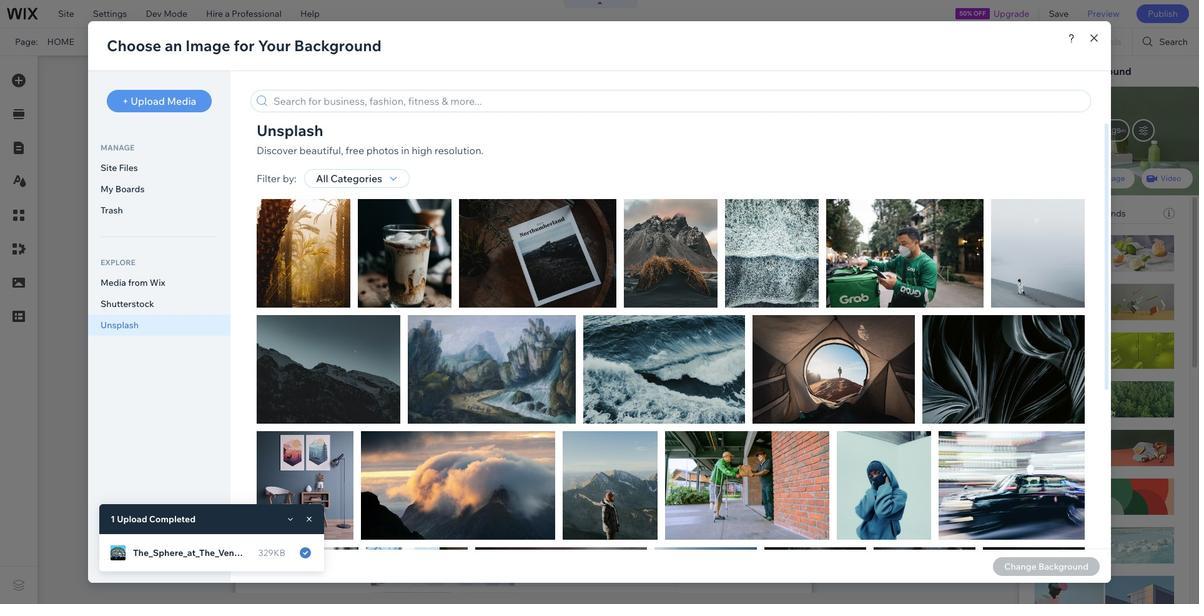 Task type: vqa. For each thing, say whether or not it's contained in the screenshot.
100%
no



Task type: locate. For each thing, give the bounding box(es) containing it.
video
[[1162, 174, 1182, 183]]

1 vertical spatial change button
[[1117, 236, 1161, 251]]

strip background down the image
[[1035, 205, 1106, 216]]

2 vertical spatial background
[[1057, 205, 1106, 216]]

strip background
[[1048, 65, 1132, 77], [1035, 205, 1106, 216]]

0 vertical spatial change button
[[1117, 159, 1161, 174]]

change down the backgrounds
[[1126, 238, 1153, 247]]

1 vertical spatial strip
[[1035, 205, 1055, 216]]

background down the content
[[1068, 128, 1118, 139]]

change button for section background
[[1117, 159, 1161, 174]]

1 change from the top
[[1126, 161, 1153, 171]]

0 vertical spatial change
[[1126, 161, 1153, 171]]

settings
[[93, 8, 127, 19], [1090, 125, 1122, 135]]

0 vertical spatial background
[[1074, 65, 1132, 77]]

design for life
[[1043, 306, 1128, 319]]

dev
[[146, 8, 162, 19]]

1 change button from the top
[[1117, 159, 1161, 174]]

professional
[[232, 8, 282, 19]]

welcome
[[776, 74, 809, 83]]

2 change button from the top
[[1117, 236, 1161, 251]]

2 change from the top
[[1126, 238, 1153, 247]]

tools button
[[1074, 28, 1133, 56]]

change button
[[1117, 159, 1161, 174], [1117, 236, 1161, 251]]

background down tools button
[[1074, 65, 1132, 77]]

domain
[[392, 36, 424, 47]]

0 vertical spatial strip background
[[1048, 65, 1132, 77]]

preview button
[[1079, 0, 1130, 27]]

selected
[[1035, 208, 1071, 219]]

home
[[47, 36, 74, 47]]

connect
[[335, 36, 370, 47]]

search
[[1160, 36, 1189, 47]]

a
[[225, 8, 230, 19]]

settings left dev
[[93, 8, 127, 19]]

strip left the backgrounds
[[1035, 205, 1055, 216]]

change
[[1126, 161, 1153, 171], [1126, 238, 1153, 247]]

1 horizontal spatial settings
[[1090, 125, 1122, 135]]

strip
[[1048, 65, 1072, 77], [1035, 205, 1055, 216]]

life
[[1107, 306, 1128, 319]]

content
[[1058, 97, 1091, 108]]

change up the image
[[1126, 161, 1153, 171]]

layout
[[1150, 97, 1178, 108]]

dev mode
[[146, 8, 188, 19]]

strip up the content
[[1048, 65, 1072, 77]]

tools
[[1100, 36, 1122, 47]]

50%
[[960, 9, 973, 17]]

strip background down tools button
[[1048, 65, 1132, 77]]

off
[[974, 9, 987, 17]]

publish
[[1149, 8, 1179, 19]]

change for section background
[[1126, 161, 1153, 171]]

selected backgrounds
[[1035, 208, 1127, 219]]

change button for strip background
[[1117, 236, 1161, 251]]

background down the image
[[1057, 205, 1106, 216]]

0 horizontal spatial settings
[[93, 8, 127, 19]]

preview
[[1088, 8, 1121, 19]]

change button down the backgrounds
[[1117, 236, 1161, 251]]

settings down the content
[[1090, 125, 1122, 135]]

edit
[[1066, 65, 1085, 77]]

change button left video
[[1117, 159, 1161, 174]]

1 vertical spatial change
[[1126, 238, 1153, 247]]

background
[[1074, 65, 1132, 77], [1068, 128, 1118, 139], [1057, 205, 1106, 216]]

search button
[[1134, 28, 1200, 56]]



Task type: describe. For each thing, give the bounding box(es) containing it.
title
[[1035, 282, 1053, 293]]

save button
[[1040, 0, 1079, 27]]

section background
[[1035, 128, 1118, 139]]

1 vertical spatial background
[[1068, 128, 1118, 139]]

hire a professional
[[206, 8, 282, 19]]

1 vertical spatial strip background
[[1035, 205, 1106, 216]]

quick
[[1035, 65, 1063, 77]]

https://www.wix.com/mysite connect your domain
[[215, 36, 424, 47]]

50% off
[[960, 9, 987, 17]]

hire
[[206, 8, 223, 19]]

change for strip background
[[1126, 238, 1153, 247]]

design for
[[1043, 306, 1105, 319]]

section: welcome
[[745, 74, 809, 83]]

quick edit
[[1035, 65, 1085, 77]]

image
[[1104, 174, 1126, 183]]

site
[[58, 8, 74, 19]]

mode
[[164, 8, 188, 19]]

publish button
[[1137, 4, 1190, 23]]

1 vertical spatial settings
[[1090, 125, 1122, 135]]

upgrade
[[994, 8, 1030, 19]]

backgrounds
[[1073, 208, 1127, 219]]

help
[[301, 8, 320, 19]]

save
[[1050, 8, 1070, 19]]

0 vertical spatial strip
[[1048, 65, 1072, 77]]

https://www.wix.com/mysite
[[215, 36, 329, 47]]

section:
[[745, 74, 774, 83]]

0 vertical spatial settings
[[93, 8, 127, 19]]

section
[[1035, 128, 1066, 139]]

your
[[372, 36, 390, 47]]



